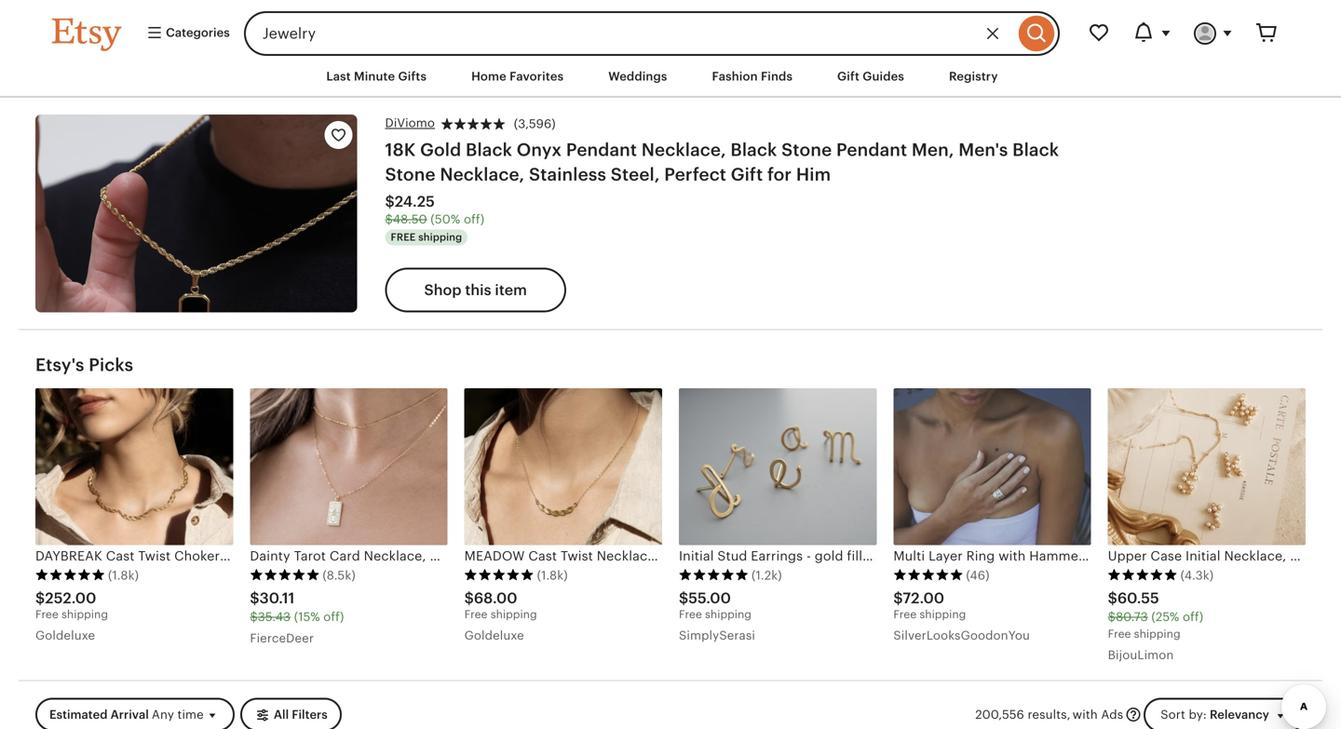Task type: locate. For each thing, give the bounding box(es) containing it.
2 (1.8k) from the left
[[537, 569, 568, 583]]

free down the 68.00 on the bottom left of the page
[[464, 608, 488, 621]]

necklace, down gold
[[440, 164, 525, 184]]

fashion finds link
[[698, 60, 807, 93]]

last minute gifts link
[[312, 60, 441, 93]]

1 5 out of 5 stars image from the left
[[35, 569, 105, 582]]

gift guides link
[[823, 60, 918, 93]]

(4.3k)
[[1181, 569, 1214, 583]]

free down 55.00
[[679, 608, 702, 621]]

shipping down 252.00
[[62, 608, 108, 621]]

1 horizontal spatial pendant
[[836, 140, 907, 160]]

off) inside $ 30.11 $ 35.43 (15% off) fiercedeer
[[323, 610, 344, 624]]

$
[[385, 193, 395, 210], [385, 212, 393, 226], [35, 590, 45, 607], [250, 590, 260, 607], [464, 590, 474, 607], [679, 590, 689, 607], [894, 590, 903, 607], [1108, 590, 1118, 607], [250, 610, 258, 624], [1108, 610, 1116, 624]]

pendant up steel,
[[566, 140, 637, 160]]

meadow cast twist necklace in brass, sterling silver, 14k gold plate or 10k gold image
[[464, 388, 662, 545]]

1 vertical spatial gift
[[731, 164, 763, 184]]

registry
[[949, 69, 998, 83]]

gifts
[[398, 69, 427, 83]]

goldeluxe down 252.00
[[35, 629, 95, 643]]

$ 55.00 free shipping simplyserasi
[[679, 590, 755, 643]]

1 (1.8k) from the left
[[108, 569, 139, 583]]

shipping inside $ 72.00 free shipping silverlooksgoodonyou
[[920, 608, 966, 621]]

black right gold
[[466, 140, 512, 160]]

0 horizontal spatial off)
[[323, 610, 344, 624]]

2 horizontal spatial black
[[1013, 140, 1059, 160]]

1 horizontal spatial goldeluxe
[[464, 629, 524, 643]]

goldeluxe for 68.00
[[464, 629, 524, 643]]

1 horizontal spatial off)
[[464, 212, 485, 226]]

1 horizontal spatial necklace,
[[642, 140, 726, 160]]

guides
[[863, 69, 904, 83]]

$ inside $ 72.00 free shipping silverlooksgoodonyou
[[894, 590, 903, 607]]

72.00
[[903, 590, 945, 607]]

goldeluxe
[[35, 629, 95, 643], [464, 629, 524, 643]]

shipping inside 18k gold black onyx pendant necklace, black stone pendant men, men's black stone necklace, stainless steel, perfect gift for him $ 24.25 $ 48.50 (50% off) free shipping
[[418, 231, 462, 243]]

off) inside '$ 60.55 $ 80.73 (25% off) free shipping bijoulimon'
[[1183, 610, 1204, 624]]

free inside $ 55.00 free shipping simplyserasi
[[679, 608, 702, 621]]

free down 252.00
[[35, 608, 59, 621]]

necklace, up perfect
[[642, 140, 726, 160]]

1 horizontal spatial (1.8k)
[[537, 569, 568, 583]]

estimated
[[49, 708, 108, 722]]

0 vertical spatial necklace,
[[642, 140, 726, 160]]

5 out of 5 stars image up the 68.00 on the bottom left of the page
[[464, 569, 534, 582]]

5 out of 5 stars image up 55.00
[[679, 569, 749, 582]]

0 horizontal spatial gift
[[731, 164, 763, 184]]

home
[[471, 69, 507, 83]]

5 out of 5 stars image for 72.00
[[894, 569, 963, 582]]

by:
[[1189, 708, 1207, 722]]

60.55
[[1118, 590, 1160, 607]]

shop this item link
[[385, 268, 566, 312]]

necklace,
[[642, 140, 726, 160], [440, 164, 525, 184]]

5 out of 5 stars image
[[35, 569, 105, 582], [250, 569, 320, 582], [464, 569, 534, 582], [679, 569, 749, 582], [894, 569, 963, 582], [1108, 569, 1178, 582]]

200,556
[[975, 708, 1025, 722]]

shipping down (25%
[[1134, 628, 1181, 640]]

estimated arrival any time
[[49, 708, 204, 722]]

stone up the him
[[782, 140, 832, 160]]

shop
[[424, 282, 462, 298]]

this
[[465, 282, 491, 298]]

$ 252.00 free shipping goldeluxe
[[35, 590, 108, 643]]

0 horizontal spatial stone
[[385, 164, 436, 184]]

goldeluxe for 252.00
[[35, 629, 95, 643]]

5 out of 5 stars image up the 60.55
[[1108, 569, 1178, 582]]

off)
[[464, 212, 485, 226], [323, 610, 344, 624], [1183, 610, 1204, 624]]

gift
[[837, 69, 860, 83], [731, 164, 763, 184]]

gift inside menu bar
[[837, 69, 860, 83]]

4 5 out of 5 stars image from the left
[[679, 569, 749, 582]]

free down the 80.73
[[1108, 628, 1131, 640]]

(1.8k) for 252.00
[[108, 569, 139, 583]]

gift inside 18k gold black onyx pendant necklace, black stone pendant men, men's black stone necklace, stainless steel, perfect gift for him $ 24.25 $ 48.50 (50% off) free shipping
[[731, 164, 763, 184]]

free for 252.00
[[35, 608, 59, 621]]

5 out of 5 stars image up 72.00
[[894, 569, 963, 582]]

shipping inside $ 55.00 free shipping simplyserasi
[[705, 608, 752, 621]]

2 horizontal spatial off)
[[1183, 610, 1204, 624]]

0 horizontal spatial (1.8k)
[[108, 569, 139, 583]]

shipping for 252.00
[[62, 608, 108, 621]]

categories button
[[132, 17, 238, 50]]

off) for 30.11
[[323, 610, 344, 624]]

3 5 out of 5 stars image from the left
[[464, 569, 534, 582]]

1 pendant from the left
[[566, 140, 637, 160]]

0 vertical spatial stone
[[782, 140, 832, 160]]

(1.8k)
[[108, 569, 139, 583], [537, 569, 568, 583]]

off) right (50%
[[464, 212, 485, 226]]

3 black from the left
[[1013, 140, 1059, 160]]

1 horizontal spatial gift
[[837, 69, 860, 83]]

shipping
[[418, 231, 462, 243], [62, 608, 108, 621], [491, 608, 537, 621], [705, 608, 752, 621], [920, 608, 966, 621], [1134, 628, 1181, 640]]

Search for anything text field
[[244, 11, 1014, 56]]

menu bar
[[19, 56, 1323, 98]]

off) for 60.55
[[1183, 610, 1204, 624]]

free down 72.00
[[894, 608, 917, 621]]

gift left "for"
[[731, 164, 763, 184]]

5 out of 5 stars image for 252.00
[[35, 569, 105, 582]]

goldeluxe down the 68.00 on the bottom left of the page
[[464, 629, 524, 643]]

$ 30.11 $ 35.43 (15% off) fiercedeer
[[250, 590, 344, 645]]

daybreak cast twist choker in brass, sterling silver, 14k gold plated or 10k gold image
[[35, 388, 233, 545]]

free inside $ 252.00 free shipping goldeluxe
[[35, 608, 59, 621]]

last minute gifts
[[326, 69, 427, 83]]

off) right the (15%
[[323, 610, 344, 624]]

shipping inside '$ 60.55 $ 80.73 (25% off) free shipping bijoulimon'
[[1134, 628, 1181, 640]]

weddings link
[[594, 60, 681, 93]]

1 vertical spatial necklace,
[[440, 164, 525, 184]]

shipping inside $ 252.00 free shipping goldeluxe
[[62, 608, 108, 621]]

with
[[1073, 708, 1098, 722]]

pendant left men,
[[836, 140, 907, 160]]

free for 72.00
[[894, 608, 917, 621]]

5 5 out of 5 stars image from the left
[[894, 569, 963, 582]]

picks
[[89, 355, 133, 375]]

5 out of 5 stars image up 252.00
[[35, 569, 105, 582]]

(15%
[[294, 610, 320, 624]]

18k
[[385, 140, 416, 160]]

gift left guides at right top
[[837, 69, 860, 83]]

shipping inside $ 68.00 free shipping goldeluxe
[[491, 608, 537, 621]]

2 goldeluxe from the left
[[464, 629, 524, 643]]

ads
[[1101, 708, 1124, 722]]

etsy's
[[35, 355, 84, 375]]

black
[[466, 140, 512, 160], [731, 140, 777, 160], [1013, 140, 1059, 160]]

initial stud earrings - gold filled personalized lowercase cursive letter post, nickel free jewelry, graphic designer gifts image
[[679, 388, 877, 545]]

goldeluxe inside $ 68.00 free shipping goldeluxe
[[464, 629, 524, 643]]

$ 68.00 free shipping goldeluxe
[[464, 590, 537, 643]]

diviomo
[[385, 116, 435, 130]]

sort
[[1161, 708, 1186, 722]]

free inside $ 68.00 free shipping goldeluxe
[[464, 608, 488, 621]]

multi layer ring with hammered texture, 925 sterling silver, wide wraparound thick wrap ring, bohemian jewelry, flat wired wide layer ring image
[[894, 388, 1091, 545]]

free inside $ 72.00 free shipping silverlooksgoodonyou
[[894, 608, 917, 621]]

1 horizontal spatial black
[[731, 140, 777, 160]]

shipping up simplyserasi
[[705, 608, 752, 621]]

30.11
[[260, 590, 295, 607]]

stone down 18k
[[385, 164, 436, 184]]

all
[[274, 708, 289, 722]]

bijoulimon
[[1108, 648, 1174, 662]]

free
[[35, 608, 59, 621], [464, 608, 488, 621], [679, 608, 702, 621], [894, 608, 917, 621], [1108, 628, 1131, 640]]

(1.2k)
[[752, 569, 782, 583]]

shipping for 68.00
[[491, 608, 537, 621]]

5 out of 5 stars image up 30.11
[[250, 569, 320, 582]]

free inside '$ 60.55 $ 80.73 (25% off) free shipping bijoulimon'
[[1108, 628, 1131, 640]]

18k gold black onyx pendant necklace, black stone pendant men, men's black stone necklace, stainless steel, perfect gift for him link
[[385, 140, 1059, 184]]

stone
[[782, 140, 832, 160], [385, 164, 436, 184]]

0 horizontal spatial necklace,
[[440, 164, 525, 184]]

(8.5k)
[[323, 569, 356, 583]]

black right men's on the right top of the page
[[1013, 140, 1059, 160]]

6 5 out of 5 stars image from the left
[[1108, 569, 1178, 582]]

(46)
[[966, 569, 990, 583]]

off) right (25%
[[1183, 610, 1204, 624]]

with ads
[[1073, 708, 1124, 722]]

shipping down the 68.00 on the bottom left of the page
[[491, 608, 537, 621]]

dainty tarot card necklace, gold or silver, the sun, the star, the world, meaningful gift, inspirational, unique, gift for her, strength image
[[250, 388, 448, 545]]

pendant
[[566, 140, 637, 160], [836, 140, 907, 160]]

minute
[[354, 69, 395, 83]]

1 vertical spatial stone
[[385, 164, 436, 184]]

0 vertical spatial gift
[[837, 69, 860, 83]]

None search field
[[244, 11, 1060, 56]]

shipping for 55.00
[[705, 608, 752, 621]]

etsy's picks
[[35, 355, 133, 375]]

1 goldeluxe from the left
[[35, 629, 95, 643]]

252.00
[[45, 590, 96, 607]]

0 horizontal spatial goldeluxe
[[35, 629, 95, 643]]

black up "for"
[[731, 140, 777, 160]]

goldeluxe inside $ 252.00 free shipping goldeluxe
[[35, 629, 95, 643]]

0 horizontal spatial pendant
[[566, 140, 637, 160]]

shipping down 72.00
[[920, 608, 966, 621]]

all filters button
[[240, 698, 342, 729]]

shipping down (50%
[[418, 231, 462, 243]]

2 black from the left
[[731, 140, 777, 160]]

registry link
[[935, 60, 1012, 93]]

0 horizontal spatial black
[[466, 140, 512, 160]]

upper case initial necklace, women pearl gold initials, lady christmas statement letter, trendy chic girl jewelry, personalize monogram name image
[[1108, 388, 1306, 545]]

menu bar containing last minute gifts
[[19, 56, 1323, 98]]

categories
[[163, 26, 230, 39]]



Task type: describe. For each thing, give the bounding box(es) containing it.
55.00
[[689, 590, 731, 607]]

all filters
[[274, 708, 328, 722]]

men,
[[912, 140, 954, 160]]

5 out of 5 stars image for 55.00
[[679, 569, 749, 582]]

1 horizontal spatial stone
[[782, 140, 832, 160]]

free for 55.00
[[679, 608, 702, 621]]

onyx
[[517, 140, 562, 160]]

$ 72.00 free shipping silverlooksgoodonyou
[[894, 590, 1030, 643]]

24.25
[[395, 193, 435, 210]]

200,556 results,
[[975, 708, 1071, 722]]

arrival
[[110, 708, 149, 722]]

48.50
[[393, 212, 427, 226]]

$ inside $ 55.00 free shipping simplyserasi
[[679, 590, 689, 607]]

for
[[767, 164, 792, 184]]

5 out of 5 stars image for 68.00
[[464, 569, 534, 582]]

free for 68.00
[[464, 608, 488, 621]]

80.73
[[1116, 610, 1148, 624]]

$ inside $ 68.00 free shipping goldeluxe
[[464, 590, 474, 607]]

filters
[[292, 708, 328, 722]]

home favorites
[[471, 69, 564, 83]]

shipping for 72.00
[[920, 608, 966, 621]]

(1.8k) for 68.00
[[537, 569, 568, 583]]

sort by: relevancy
[[1161, 708, 1269, 722]]

shop this item
[[424, 282, 527, 298]]

relevancy
[[1210, 708, 1269, 722]]

none search field inside the categories banner
[[244, 11, 1060, 56]]

diviomo link
[[385, 115, 435, 132]]

35.43
[[258, 610, 291, 624]]

favorites
[[510, 69, 564, 83]]

fashion
[[712, 69, 758, 83]]

1 black from the left
[[466, 140, 512, 160]]

$ 60.55 $ 80.73 (25% off) free shipping bijoulimon
[[1108, 590, 1204, 662]]

off) inside 18k gold black onyx pendant necklace, black stone pendant men, men's black stone necklace, stainless steel, perfect gift for him $ 24.25 $ 48.50 (50% off) free shipping
[[464, 212, 485, 226]]

item
[[495, 282, 527, 298]]

(3,596)
[[514, 117, 556, 131]]

categories banner
[[19, 0, 1323, 56]]

finds
[[761, 69, 793, 83]]

2 pendant from the left
[[836, 140, 907, 160]]

any
[[152, 708, 174, 722]]

68.00
[[474, 590, 518, 607]]

fiercedeer
[[250, 631, 314, 645]]

2 5 out of 5 stars image from the left
[[250, 569, 320, 582]]

home favorites link
[[457, 60, 578, 93]]

weddings
[[608, 69, 667, 83]]

last
[[326, 69, 351, 83]]

perfect
[[664, 164, 727, 184]]

men's
[[959, 140, 1008, 160]]

free
[[391, 231, 416, 243]]

results,
[[1028, 708, 1071, 722]]

steel,
[[611, 164, 660, 184]]

him
[[796, 164, 831, 184]]

gold
[[420, 140, 461, 160]]

simplyserasi
[[679, 629, 755, 643]]

fashion finds
[[712, 69, 793, 83]]

$ inside $ 252.00 free shipping goldeluxe
[[35, 590, 45, 607]]

time
[[177, 708, 204, 722]]

18k gold black onyx pendant necklace, black stone pendant men, men's black stone necklace, stainless steel, perfect gift for him $ 24.25 $ 48.50 (50% off) free shipping
[[385, 140, 1059, 243]]

stainless
[[529, 164, 606, 184]]

(50%
[[431, 212, 461, 226]]

silverlooksgoodonyou
[[894, 629, 1030, 643]]

gift guides
[[837, 69, 904, 83]]

(25%
[[1152, 610, 1180, 624]]



Task type: vqa. For each thing, say whether or not it's contained in the screenshot.
2nd More from right
no



